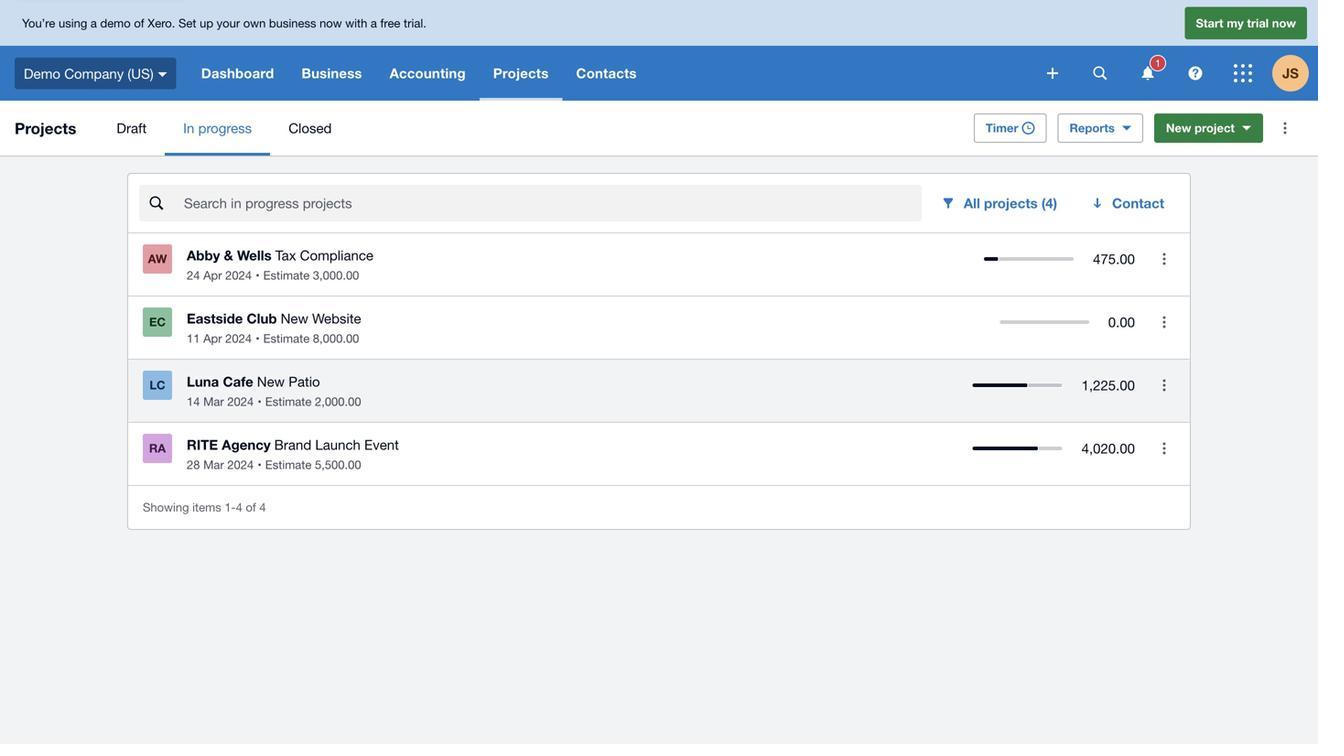 Task type: locate. For each thing, give the bounding box(es) containing it.
3,000.00
[[313, 268, 359, 282]]

abby
[[187, 247, 220, 264]]

my
[[1227, 16, 1244, 30]]

projects down demo
[[15, 119, 76, 137]]

1 horizontal spatial 4
[[259, 500, 266, 514]]

svg image right 1
[[1189, 66, 1202, 80]]

more options image right 475.00
[[1146, 241, 1183, 277]]

2 mar from the top
[[203, 458, 224, 472]]

svg image
[[1142, 66, 1154, 80], [1189, 66, 1202, 80], [1047, 68, 1058, 79], [158, 72, 167, 77]]

more options image right 1,225.00
[[1146, 367, 1183, 404]]

of right 1-
[[246, 500, 256, 514]]

rite agency brand launch event 28 mar 2024 • estimate 5,500.00
[[187, 437, 399, 472]]

2 4 from the left
[[259, 500, 266, 514]]

1 horizontal spatial now
[[1272, 16, 1296, 30]]

1 now from the left
[[320, 16, 342, 30]]

timer button
[[974, 114, 1047, 143]]

trial
[[1247, 16, 1269, 30]]

a left free
[[371, 16, 377, 30]]

• up agency
[[257, 395, 262, 409]]

2024
[[225, 268, 252, 282], [225, 331, 252, 346], [227, 395, 254, 409], [227, 458, 254, 472]]

2024 down cafe
[[227, 395, 254, 409]]

1 vertical spatial projects
[[15, 119, 76, 137]]

more options image for eastside club
[[1146, 304, 1183, 341]]

1 horizontal spatial a
[[371, 16, 377, 30]]

now left with
[[320, 16, 342, 30]]

2 a from the left
[[371, 16, 377, 30]]

4 right items
[[236, 500, 242, 514]]

a right using
[[91, 16, 97, 30]]

free
[[380, 16, 400, 30]]

items
[[192, 500, 221, 514]]

2024 down agency
[[227, 458, 254, 472]]

new right cafe
[[257, 373, 285, 389]]

more options image
[[1146, 241, 1183, 277], [1146, 304, 1183, 341], [1146, 367, 1183, 404]]

mar right 28 at left
[[203, 458, 224, 472]]

new
[[1166, 121, 1191, 135], [281, 310, 308, 326], [257, 373, 285, 389]]

svg image right '(us)'
[[158, 72, 167, 77]]

projects inside popup button
[[493, 65, 549, 81]]

accounting button
[[376, 46, 479, 101]]

0 horizontal spatial 4
[[236, 500, 242, 514]]

svg image left 1 popup button
[[1093, 66, 1107, 80]]

closed link
[[270, 101, 350, 156]]

own
[[243, 16, 266, 30]]

2,000.00
[[315, 395, 361, 409]]

js
[[1282, 65, 1299, 81]]

1 more options image from the top
[[1146, 241, 1183, 277]]

draft link
[[98, 101, 165, 156]]

•
[[255, 268, 260, 282], [255, 331, 260, 346], [257, 395, 262, 409], [257, 458, 262, 472]]

Search in progress projects search field
[[182, 186, 922, 221]]

now right trial
[[1272, 16, 1296, 30]]

2 apr from the top
[[203, 331, 222, 346]]

using
[[59, 16, 87, 30]]

0 vertical spatial projects
[[493, 65, 549, 81]]

2 now from the left
[[1272, 16, 1296, 30]]

draft
[[117, 120, 147, 136]]

1 vertical spatial mar
[[203, 458, 224, 472]]

estimate
[[263, 268, 310, 282], [263, 331, 310, 346], [265, 395, 312, 409], [265, 458, 312, 472]]

new right club
[[281, 310, 308, 326]]

1 vertical spatial apr
[[203, 331, 222, 346]]

0 horizontal spatial projects
[[15, 119, 76, 137]]

1 vertical spatial more options image
[[1146, 430, 1183, 467]]

1-
[[225, 500, 236, 514]]

mar right 14
[[203, 395, 224, 409]]

mar
[[203, 395, 224, 409], [203, 458, 224, 472]]

1,225.00
[[1082, 377, 1135, 393]]

more options image right '4,020.00'
[[1146, 430, 1183, 467]]

demo
[[24, 65, 60, 81]]

cafe
[[223, 373, 253, 390]]

0 vertical spatial more options image
[[1267, 110, 1304, 146]]

1 mar from the top
[[203, 395, 224, 409]]

• down wells on the left
[[255, 268, 260, 282]]

8,000.00
[[313, 331, 359, 346]]

1 4 from the left
[[236, 500, 242, 514]]

estimate inside abby & wells tax compliance 24 apr 2024 • estimate 3,000.00
[[263, 268, 310, 282]]

estimate down tax
[[263, 268, 310, 282]]

0 vertical spatial of
[[134, 16, 144, 30]]

svg image
[[1234, 64, 1252, 82], [1093, 66, 1107, 80]]

showing
[[143, 500, 189, 514]]

new project button
[[1154, 114, 1263, 143]]

more options image for luna cafe
[[1146, 367, 1183, 404]]

of
[[134, 16, 144, 30], [246, 500, 256, 514]]

new left the project
[[1166, 121, 1191, 135]]

project
[[1195, 121, 1235, 135]]

demo company (us) button
[[0, 46, 187, 101]]

28
[[187, 458, 200, 472]]

• down club
[[255, 331, 260, 346]]

2 vertical spatial new
[[257, 373, 285, 389]]

new inside eastside club new website 11 apr 2024 • estimate 8,000.00
[[281, 310, 308, 326]]

projects left the contacts dropdown button
[[493, 65, 549, 81]]

eastside
[[187, 310, 243, 327]]

apr
[[203, 268, 222, 282], [203, 331, 222, 346]]

1 vertical spatial new
[[281, 310, 308, 326]]

trial.
[[404, 16, 426, 30]]

1 button
[[1130, 46, 1166, 101]]

0 horizontal spatial of
[[134, 16, 144, 30]]

• down agency
[[257, 458, 262, 472]]

banner
[[0, 0, 1318, 101]]

new inside luna cafe new patio 14 mar 2024 • estimate 2,000.00
[[257, 373, 285, 389]]

event
[[364, 437, 399, 453]]

mar inside rite agency brand launch event 28 mar 2024 • estimate 5,500.00
[[203, 458, 224, 472]]

estimate down club
[[263, 331, 310, 346]]

svg image left 1
[[1142, 66, 1154, 80]]

apr right 24
[[203, 268, 222, 282]]

more options image right 0.00
[[1146, 304, 1183, 341]]

svg image left js
[[1234, 64, 1252, 82]]

new inside popup button
[[1166, 121, 1191, 135]]

projects button
[[479, 46, 562, 101]]

4,020.00
[[1082, 440, 1135, 456]]

0 vertical spatial mar
[[203, 395, 224, 409]]

&
[[224, 247, 233, 264]]

0 vertical spatial apr
[[203, 268, 222, 282]]

• inside rite agency brand launch event 28 mar 2024 • estimate 5,500.00
[[257, 458, 262, 472]]

of left xero.
[[134, 16, 144, 30]]

svg image inside 1 popup button
[[1142, 66, 1154, 80]]

projects
[[984, 195, 1038, 211]]

1 horizontal spatial projects
[[493, 65, 549, 81]]

a
[[91, 16, 97, 30], [371, 16, 377, 30]]

website
[[312, 310, 361, 326]]

ec
[[149, 315, 166, 329]]

projects
[[493, 65, 549, 81], [15, 119, 76, 137]]

2024 down club
[[225, 331, 252, 346]]

company
[[64, 65, 124, 81]]

2 more options image from the top
[[1146, 304, 1183, 341]]

11
[[187, 331, 200, 346]]

0 horizontal spatial now
[[320, 16, 342, 30]]

tax
[[275, 247, 296, 263]]

2 vertical spatial more options image
[[1146, 367, 1183, 404]]

2024 down &
[[225, 268, 252, 282]]

5,500.00
[[315, 458, 361, 472]]

1 vertical spatial more options image
[[1146, 304, 1183, 341]]

now
[[320, 16, 342, 30], [1272, 16, 1296, 30]]

3 more options image from the top
[[1146, 367, 1183, 404]]

estimate down brand
[[265, 458, 312, 472]]

0 horizontal spatial a
[[91, 16, 97, 30]]

1 horizontal spatial of
[[246, 500, 256, 514]]

estimate down patio
[[265, 395, 312, 409]]

1 vertical spatial of
[[246, 500, 256, 514]]

ra
[[149, 441, 166, 455]]

js button
[[1272, 46, 1318, 101]]

contact button
[[1079, 185, 1179, 222]]

(us)
[[128, 65, 154, 81]]

new for luna cafe
[[257, 373, 285, 389]]

apr right 11
[[203, 331, 222, 346]]

your
[[217, 16, 240, 30]]

0 vertical spatial new
[[1166, 121, 1191, 135]]

dashboard
[[201, 65, 274, 81]]

you're using a demo of xero. set up your own business now with a free trial.
[[22, 16, 426, 30]]

in progress
[[183, 120, 252, 136]]

eastside club new website 11 apr 2024 • estimate 8,000.00
[[187, 310, 361, 346]]

more options image down js
[[1267, 110, 1304, 146]]

1 a from the left
[[91, 16, 97, 30]]

estimate inside luna cafe new patio 14 mar 2024 • estimate 2,000.00
[[265, 395, 312, 409]]

brand
[[274, 437, 311, 453]]

4 right 1-
[[259, 500, 266, 514]]

rite
[[187, 437, 218, 453]]

2024 inside abby & wells tax compliance 24 apr 2024 • estimate 3,000.00
[[225, 268, 252, 282]]

new for eastside club
[[281, 310, 308, 326]]

0 vertical spatial more options image
[[1146, 241, 1183, 277]]

more options image
[[1267, 110, 1304, 146], [1146, 430, 1183, 467]]

1 apr from the top
[[203, 268, 222, 282]]



Task type: describe. For each thing, give the bounding box(es) containing it.
luna
[[187, 373, 219, 390]]

up
[[200, 16, 213, 30]]

in
[[183, 120, 194, 136]]

1 horizontal spatial more options image
[[1267, 110, 1304, 146]]

0.00
[[1108, 314, 1135, 330]]

wells
[[237, 247, 272, 264]]

business button
[[288, 46, 376, 101]]

more options image for abby & wells
[[1146, 241, 1183, 277]]

475.00
[[1093, 251, 1135, 267]]

2024 inside luna cafe new patio 14 mar 2024 • estimate 2,000.00
[[227, 395, 254, 409]]

2024 inside eastside club new website 11 apr 2024 • estimate 8,000.00
[[225, 331, 252, 346]]

1
[[1155, 57, 1161, 69]]

banner containing dashboard
[[0, 0, 1318, 101]]

compliance
[[300, 247, 373, 263]]

you're
[[22, 16, 55, 30]]

• inside eastside club new website 11 apr 2024 • estimate 8,000.00
[[255, 331, 260, 346]]

all projects (4) button
[[929, 185, 1072, 222]]

• inside abby & wells tax compliance 24 apr 2024 • estimate 3,000.00
[[255, 268, 260, 282]]

all
[[964, 195, 980, 211]]

aw
[[148, 252, 167, 266]]

lc
[[150, 378, 165, 392]]

reports button
[[1058, 114, 1143, 143]]

showing items 1-4 of 4
[[143, 500, 266, 514]]

accounting
[[390, 65, 466, 81]]

2024 inside rite agency brand launch event 28 mar 2024 • estimate 5,500.00
[[227, 458, 254, 472]]

closed
[[289, 120, 332, 136]]

estimate inside rite agency brand launch event 28 mar 2024 • estimate 5,500.00
[[265, 458, 312, 472]]

14
[[187, 395, 200, 409]]

in progress link
[[165, 101, 270, 156]]

agency
[[222, 437, 271, 453]]

timer
[[986, 121, 1018, 135]]

0 horizontal spatial svg image
[[1093, 66, 1107, 80]]

contacts
[[576, 65, 637, 81]]

svg image inside demo company (us) popup button
[[158, 72, 167, 77]]

xero.
[[148, 16, 175, 30]]

start my trial now
[[1196, 16, 1296, 30]]

0 horizontal spatial more options image
[[1146, 430, 1183, 467]]

• inside luna cafe new patio 14 mar 2024 • estimate 2,000.00
[[257, 395, 262, 409]]

with
[[345, 16, 367, 30]]

progress
[[198, 120, 252, 136]]

apr inside abby & wells tax compliance 24 apr 2024 • estimate 3,000.00
[[203, 268, 222, 282]]

all projects (4)
[[964, 195, 1057, 211]]

business
[[302, 65, 362, 81]]

apr inside eastside club new website 11 apr 2024 • estimate 8,000.00
[[203, 331, 222, 346]]

(4)
[[1042, 195, 1057, 211]]

start
[[1196, 16, 1224, 30]]

demo
[[100, 16, 131, 30]]

set
[[178, 16, 196, 30]]

24
[[187, 268, 200, 282]]

contacts button
[[562, 46, 651, 101]]

club
[[247, 310, 277, 327]]

abby & wells tax compliance 24 apr 2024 • estimate 3,000.00
[[187, 247, 373, 282]]

luna cafe new patio 14 mar 2024 • estimate 2,000.00
[[187, 373, 361, 409]]

mar inside luna cafe new patio 14 mar 2024 • estimate 2,000.00
[[203, 395, 224, 409]]

launch
[[315, 437, 361, 453]]

demo company (us)
[[24, 65, 154, 81]]

new project
[[1166, 121, 1235, 135]]

svg image up the reports "popup button"
[[1047, 68, 1058, 79]]

estimate inside eastside club new website 11 apr 2024 • estimate 8,000.00
[[263, 331, 310, 346]]

of for demo
[[134, 16, 144, 30]]

1 horizontal spatial svg image
[[1234, 64, 1252, 82]]

patio
[[289, 373, 320, 389]]

dashboard link
[[187, 46, 288, 101]]

business
[[269, 16, 316, 30]]

reports
[[1070, 121, 1115, 135]]

of for 4
[[246, 500, 256, 514]]

contact
[[1112, 195, 1164, 211]]



Task type: vqa. For each thing, say whether or not it's contained in the screenshot.


